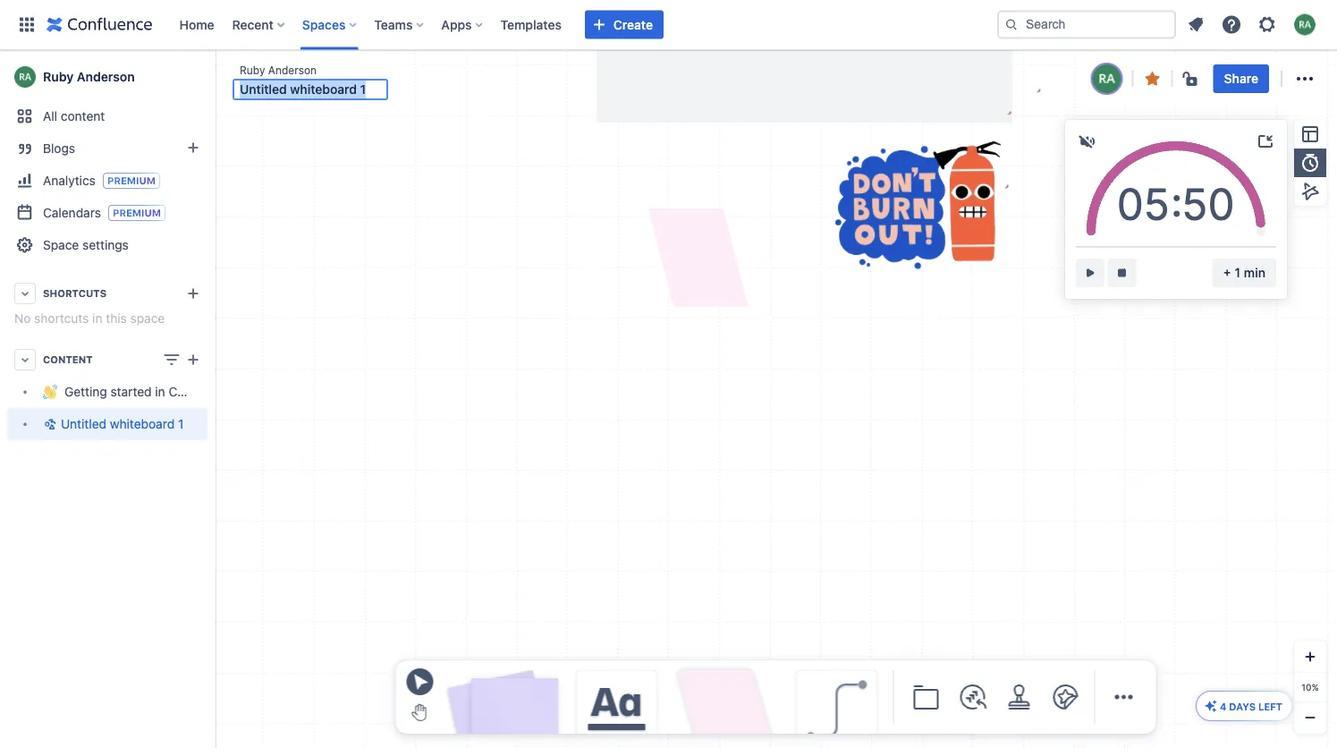 Task type: locate. For each thing, give the bounding box(es) containing it.
Untitled whiteboard field
[[234, 81, 387, 98]]

premium image inside 'calendars' link
[[108, 205, 165, 221]]

all
[[43, 109, 57, 123]]

1
[[178, 416, 184, 431]]

0 horizontal spatial in
[[92, 311, 102, 326]]

calendars
[[43, 205, 101, 220]]

recent button
[[227, 10, 292, 39]]

content
[[61, 109, 105, 123]]

anderson up untitled whiteboard field
[[268, 63, 317, 76]]

tree
[[7, 376, 235, 440]]

anderson inside space element
[[77, 69, 135, 84]]

left
[[1259, 701, 1283, 712]]

1 horizontal spatial in
[[155, 384, 165, 399]]

share button
[[1214, 64, 1270, 93]]

spaces button
[[297, 10, 364, 39]]

premium image for analytics
[[103, 173, 160, 189]]

create button
[[585, 10, 664, 39]]

Search field
[[998, 10, 1177, 39]]

0 horizontal spatial anderson
[[77, 69, 135, 84]]

premium image
[[103, 173, 160, 189], [108, 205, 165, 221]]

unstar image
[[1142, 68, 1164, 89]]

space settings
[[43, 238, 129, 252]]

0 horizontal spatial ruby
[[43, 69, 74, 84]]

1 horizontal spatial ruby anderson
[[240, 63, 317, 76]]

ruby up all
[[43, 69, 74, 84]]

ruby anderson link
[[7, 59, 208, 95], [240, 62, 317, 77]]

ruby anderson link up untitled whiteboard field
[[240, 62, 317, 77]]

teams button
[[369, 10, 431, 39]]

analytics link
[[7, 165, 208, 197]]

more actions image
[[1295, 68, 1316, 89]]

spaces
[[302, 17, 346, 32]]

0 vertical spatial in
[[92, 311, 102, 326]]

no
[[14, 311, 31, 326]]

1 vertical spatial in
[[155, 384, 165, 399]]

in left this
[[92, 311, 102, 326]]

whiteboard
[[110, 416, 175, 431]]

space settings link
[[7, 229, 208, 261]]

1 horizontal spatial ruby anderson link
[[240, 62, 317, 77]]

ruby inside space element
[[43, 69, 74, 84]]

getting
[[64, 384, 107, 399]]

premium image inside analytics link
[[103, 173, 160, 189]]

home
[[179, 17, 214, 32]]

ruby right the 'collapse sidebar' image
[[240, 63, 265, 76]]

anderson
[[268, 63, 317, 76], [77, 69, 135, 84]]

in for started
[[155, 384, 165, 399]]

content button
[[7, 344, 208, 376]]

premium image for calendars
[[108, 205, 165, 221]]

getting started in confluence
[[64, 384, 235, 399]]

space
[[130, 311, 165, 326]]

banner
[[0, 0, 1338, 50]]

started
[[111, 384, 152, 399]]

tree containing getting started in confluence
[[7, 376, 235, 440]]

ruby anderson up untitled whiteboard field
[[240, 63, 317, 76]]

settings icon image
[[1257, 14, 1279, 35]]

banner containing home
[[0, 0, 1338, 50]]

in
[[92, 311, 102, 326], [155, 384, 165, 399]]

content
[[43, 354, 93, 366]]

0 horizontal spatial ruby anderson
[[43, 69, 135, 84]]

all content link
[[7, 100, 208, 132]]

recent
[[232, 17, 274, 32]]

shortcuts
[[43, 288, 107, 299]]

confluence
[[169, 384, 235, 399]]

premium image down analytics link
[[108, 205, 165, 221]]

ruby anderson link up all content link
[[7, 59, 208, 95]]

ruby anderson up content
[[43, 69, 135, 84]]

this
[[106, 311, 127, 326]]

premium image up 'calendars' link in the left of the page
[[103, 173, 160, 189]]

0 vertical spatial premium image
[[103, 173, 160, 189]]

ruby anderson
[[240, 63, 317, 76], [43, 69, 135, 84]]

anderson up all content link
[[77, 69, 135, 84]]

1 vertical spatial premium image
[[108, 205, 165, 221]]

apps button
[[436, 10, 490, 39]]

confluence image
[[47, 14, 153, 35], [47, 14, 153, 35]]

in right started
[[155, 384, 165, 399]]

ruby
[[240, 63, 265, 76], [43, 69, 74, 84]]

premium icon image
[[1204, 699, 1219, 713]]



Task type: vqa. For each thing, say whether or not it's contained in the screenshot.
the Get
no



Task type: describe. For each thing, give the bounding box(es) containing it.
create content image
[[183, 349, 204, 370]]

shortcuts button
[[7, 277, 208, 310]]

notification icon image
[[1186, 14, 1207, 35]]

untitled whiteboard 1 link
[[7, 408, 208, 440]]

tree inside space element
[[7, 376, 235, 440]]

teams
[[374, 17, 413, 32]]

change view image
[[161, 349, 183, 370]]

global element
[[11, 0, 994, 50]]

4 days left button
[[1197, 692, 1292, 720]]

days
[[1230, 701, 1256, 712]]

home link
[[174, 10, 220, 39]]

shortcuts
[[34, 311, 89, 326]]

templates
[[501, 17, 562, 32]]

analytics
[[43, 173, 96, 187]]

no shortcuts in this space
[[14, 311, 165, 326]]

blogs link
[[7, 132, 208, 165]]

calendars link
[[7, 197, 208, 229]]

0 horizontal spatial ruby anderson link
[[7, 59, 208, 95]]

share
[[1225, 71, 1259, 86]]

create
[[614, 17, 653, 32]]

no restrictions image
[[1182, 68, 1203, 89]]

all content
[[43, 109, 105, 123]]

1 horizontal spatial ruby
[[240, 63, 265, 76]]

1 horizontal spatial anderson
[[268, 63, 317, 76]]

create a blog image
[[183, 137, 204, 158]]

appswitcher icon image
[[16, 14, 38, 35]]

space element
[[0, 50, 235, 748]]

getting started in confluence link
[[7, 376, 235, 408]]

4
[[1220, 701, 1227, 712]]

templates link
[[495, 10, 567, 39]]

untitled whiteboard 1
[[61, 416, 184, 431]]

your profile and preferences image
[[1295, 14, 1316, 35]]

help icon image
[[1221, 14, 1243, 35]]

4 days left
[[1220, 701, 1283, 712]]

in for shortcuts
[[92, 311, 102, 326]]

collapse sidebar image
[[195, 59, 234, 95]]

ruby anderson inside space element
[[43, 69, 135, 84]]

untitled
[[61, 416, 107, 431]]

space
[[43, 238, 79, 252]]

search image
[[1005, 17, 1019, 32]]

add shortcut image
[[183, 283, 204, 304]]

apps
[[441, 17, 472, 32]]

ruby anderson image
[[1093, 64, 1122, 93]]

settings
[[82, 238, 129, 252]]

blogs
[[43, 141, 75, 156]]



